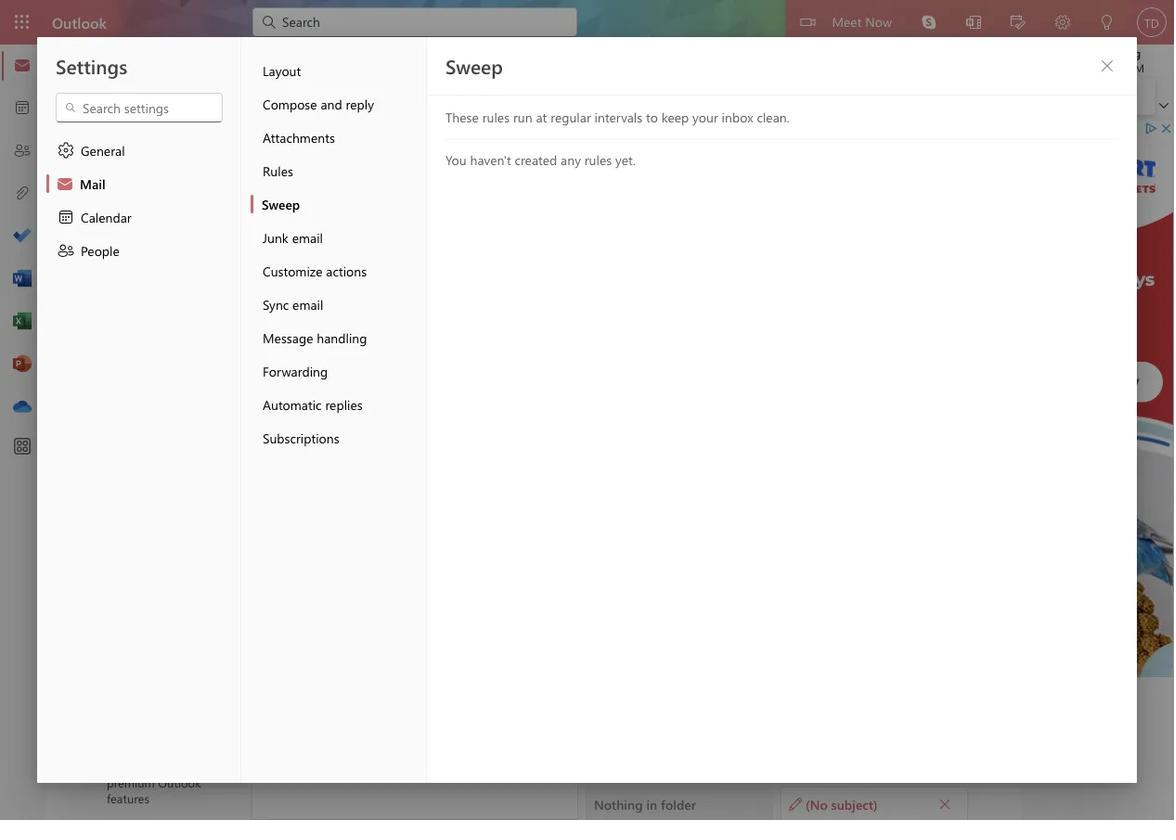 Task type: vqa. For each thing, say whether or not it's contained in the screenshot.
clean.
yes



Task type: describe. For each thing, give the bounding box(es) containing it.
(no
[[806, 796, 828, 813]]

mike@example.com image
[[271, 146, 316, 190]]

settings
[[56, 53, 127, 79]]

in for nothing in folder looks empty over here.
[[416, 606, 427, 623]]

help
[[226, 50, 253, 67]]

1 vertical spatial rules
[[584, 151, 612, 168]]

sweep rules element
[[445, 109, 1118, 192]]

outlook banner
[[0, 0, 1174, 45]]

payments)
[[627, 299, 686, 316]]

regular
[[551, 109, 591, 126]]

premium outlook features button
[[68, 733, 252, 820]]

t
[[273, 290, 280, 307]]

sync
[[263, 296, 289, 313]]

 mike@example.com
[[110, 245, 256, 300]]

 button
[[77, 124, 109, 159]]

haven't
[[470, 151, 511, 168]]

message for message handling
[[263, 329, 313, 346]]

m button
[[271, 146, 316, 190]]

subject)
[[831, 796, 878, 813]]

format text
[[424, 50, 489, 67]]

calendar
[[81, 208, 131, 226]]

inbox
[[722, 109, 753, 126]]

 (no subject)
[[789, 796, 878, 813]]

12
[[419, 299, 433, 316]]

automatic replies
[[263, 396, 363, 413]]

monthly
[[575, 299, 623, 316]]

compose and reply
[[263, 95, 374, 112]]

customize actions button
[[251, 254, 426, 288]]

nothing in folder
[[594, 796, 696, 813]]


[[57, 141, 75, 160]]

to
[[646, 109, 658, 126]]

premium outlook features
[[107, 775, 201, 807]]

forwarding button
[[251, 355, 426, 388]]

 button inside sweep tab panel
[[1092, 51, 1122, 81]]

message button
[[268, 45, 346, 73]]

pictures
[[377, 88, 421, 105]]

outlook inside premium outlook features
[[158, 775, 201, 791]]

12:00
[[1099, 60, 1125, 75]]

empty
[[385, 630, 421, 647]]

mail
[[80, 175, 105, 192]]

people
[[81, 242, 120, 259]]


[[110, 171, 129, 189]]

(with
[[523, 299, 554, 316]]

automatic
[[263, 396, 322, 413]]

emoji
[[464, 88, 496, 105]]

looks
[[348, 630, 381, 647]]

junk email
[[263, 229, 323, 246]]

nothing in folder looks empty over here.
[[348, 606, 482, 647]]

sweep heading
[[445, 53, 503, 79]]

settings tab list
[[37, 37, 241, 783]]

dialog containing settings
[[0, 0, 1174, 820]]

iphone
[[376, 299, 415, 316]]

mike@example.com  mike@example.com
[[327, 146, 494, 185]]

left-rail-appbar navigation
[[4, 45, 41, 429]]

message for message
[[282, 50, 332, 67]]

rules
[[263, 162, 293, 179]]

people image
[[13, 142, 32, 161]]

 button
[[471, 148, 501, 172]]

favorites tree
[[68, 117, 256, 347]]

powerpoint image
[[13, 355, 32, 374]]

m
[[286, 158, 300, 178]]

message handling button
[[251, 321, 426, 355]]

meet
[[832, 13, 862, 30]]

home
[[106, 50, 141, 67]]

onedrive image
[[13, 398, 32, 417]]

include group
[[57, 78, 588, 115]]

over
[[425, 630, 450, 647]]

mike@example.com button
[[327, 146, 471, 170]]

nothing for nothing in folder
[[594, 796, 643, 813]]

mobile
[[313, 281, 353, 298]]

run
[[513, 109, 532, 126]]

meet now
[[832, 13, 892, 30]]

your
[[692, 109, 718, 126]]

forwarding
[[263, 362, 328, 380]]

application containing settings
[[0, 0, 1174, 820]]

layout button
[[251, 54, 426, 87]]

automatic replies button
[[251, 388, 426, 421]]

email for junk email
[[292, 229, 323, 246]]

 for the bottom  button
[[938, 798, 951, 811]]

attachments button
[[251, 121, 426, 154]]

$0.00 apple iphone 12 - blue - 128gb (with 24 monthly payments)
[[301, 299, 686, 316]]

 button
[[55, 45, 92, 77]]

24
[[558, 299, 572, 316]]

t mobile image
[[261, 284, 291, 314]]

sweep tab panel
[[427, 37, 1137, 783]]

email for sync email
[[292, 296, 323, 313]]

t-
[[301, 281, 313, 298]]

junk
[[263, 229, 288, 246]]

1 - from the left
[[436, 299, 442, 316]]

folder for nothing in folder looks empty over here.
[[431, 606, 466, 623]]

format
[[424, 50, 464, 67]]

document containing settings
[[0, 0, 1174, 820]]

subscriptions button
[[251, 421, 426, 455]]


[[56, 174, 74, 193]]

now
[[865, 13, 892, 30]]

features
[[107, 790, 149, 807]]



Task type: locate. For each thing, give the bounding box(es) containing it.
rules button
[[251, 154, 426, 187]]

nothing
[[364, 606, 413, 623], [594, 796, 643, 813]]


[[479, 154, 494, 168]]

help button
[[212, 45, 267, 73]]

in inside nothing in folder looks empty over here.
[[416, 606, 427, 623]]

1 horizontal spatial rules
[[584, 151, 612, 168]]

rules down emoji
[[482, 109, 510, 126]]

0 horizontal spatial nothing
[[364, 606, 413, 623]]

reply
[[346, 95, 374, 112]]

0 vertical spatial rules
[[482, 109, 510, 126]]

 for  button in the sweep tab panel
[[1100, 58, 1115, 73]]


[[57, 208, 75, 226]]

0 vertical spatial 
[[1100, 58, 1115, 73]]

you
[[445, 151, 467, 168]]


[[57, 241, 75, 260]]

1 vertical spatial email
[[292, 296, 323, 313]]

folder inside button
[[661, 796, 696, 813]]

1 vertical spatial 
[[938, 798, 951, 811]]

nothing inside button
[[594, 796, 643, 813]]

attachments
[[263, 129, 335, 146]]

mail image
[[13, 57, 32, 75]]

pm
[[1128, 60, 1144, 75]]

Search settings search field
[[77, 98, 203, 117]]

0 vertical spatial email
[[292, 229, 323, 246]]

1 vertical spatial sweep
[[262, 195, 300, 213]]

0 vertical spatial sweep
[[445, 53, 503, 79]]

premium
[[107, 775, 155, 791]]

0 horizontal spatial sweep
[[262, 195, 300, 213]]

handling
[[317, 329, 367, 346]]

1 vertical spatial outlook
[[158, 775, 201, 791]]

subscriptions
[[263, 429, 339, 446]]

compose and reply button
[[251, 87, 426, 121]]

tree
[[68, 384, 217, 820]]

and
[[321, 95, 342, 112]]

1 vertical spatial folder
[[661, 796, 696, 813]]

to do image
[[13, 227, 32, 246]]

 button right 'subject)'
[[932, 791, 958, 817]]

0 vertical spatial in
[[416, 606, 427, 623]]

excel image
[[13, 313, 32, 331]]

folder inside nothing in folder looks empty over here.
[[431, 606, 466, 623]]

email inside 'button'
[[292, 229, 323, 246]]

favorites
[[112, 132, 172, 152]]

replies
[[325, 396, 363, 413]]

0 horizontal spatial rules
[[482, 109, 510, 126]]

0 vertical spatial folder
[[431, 606, 466, 623]]

sync email button
[[251, 288, 426, 321]]

 inside sweep tab panel
[[1100, 58, 1115, 73]]

message inside button
[[282, 50, 332, 67]]

message inside button
[[263, 329, 313, 346]]

 emoji
[[442, 87, 496, 106]]

 inside "reading pane" main content
[[938, 798, 951, 811]]

sweep button
[[251, 187, 426, 221]]

1 horizontal spatial folder
[[661, 796, 696, 813]]

you haven't created any rules yet.
[[445, 151, 636, 168]]

mike@example.com inside  mike@example.com
[[136, 283, 256, 300]]

mike@example.com up sweep 'button'
[[327, 170, 426, 185]]

created
[[515, 151, 557, 168]]

favorites tree item
[[68, 124, 217, 161]]

$0.00
[[301, 299, 332, 316]]


[[442, 87, 460, 106]]

1 vertical spatial nothing
[[594, 796, 643, 813]]

sweep
[[445, 53, 503, 79], [262, 195, 300, 213]]

tab list
[[92, 45, 638, 73]]

junk email button
[[251, 221, 426, 254]]

any
[[561, 151, 581, 168]]

folder for nothing in folder
[[661, 796, 696, 813]]

1 horizontal spatial sweep
[[445, 53, 503, 79]]

mike@example.com
[[327, 146, 471, 167], [327, 170, 426, 185], [136, 283, 256, 300]]

clean.
[[757, 109, 790, 126]]

meeting
[[1099, 45, 1141, 60]]

here.
[[454, 630, 482, 647]]

sweep up emoji
[[445, 53, 503, 79]]

0 horizontal spatial -
[[436, 299, 442, 316]]

outlook inside 'banner'
[[52, 12, 107, 32]]

at
[[536, 109, 547, 126]]

- right blue
[[474, 299, 479, 316]]

application
[[0, 0, 1174, 820]]

files image
[[13, 185, 32, 203]]

message up "include" group
[[282, 50, 332, 67]]

in inside button
[[646, 796, 657, 813]]

0 horizontal spatial  button
[[932, 791, 958, 817]]

mike@example.com tree item
[[68, 273, 256, 310]]

reading pane main content
[[578, 116, 1021, 820]]

rules left yet.
[[584, 151, 612, 168]]

1 horizontal spatial nothing
[[594, 796, 643, 813]]

apple
[[339, 299, 372, 316]]

t-mobile
[[301, 281, 353, 298]]

0 vertical spatial  button
[[1092, 51, 1122, 81]]

in for nothing in folder
[[646, 796, 657, 813]]

0 vertical spatial message
[[282, 50, 332, 67]]

email inside button
[[292, 296, 323, 313]]


[[64, 52, 83, 71]]

0 horizontal spatial 
[[938, 798, 951, 811]]

1 horizontal spatial  button
[[1092, 51, 1122, 81]]

1 horizontal spatial -
[[474, 299, 479, 316]]

mike@example.com left t
[[136, 283, 256, 300]]


[[110, 245, 129, 264]]

blue
[[445, 299, 470, 316]]

0 horizontal spatial in
[[416, 606, 427, 623]]

message down sync email
[[263, 329, 313, 346]]

nothing in folder button
[[586, 787, 773, 820]]

1 horizontal spatial in
[[646, 796, 657, 813]]

compose
[[263, 95, 317, 112]]


[[800, 15, 815, 30]]


[[110, 208, 129, 226]]

1 horizontal spatial outlook
[[158, 775, 201, 791]]

tab list containing home
[[92, 45, 638, 73]]


[[1100, 58, 1115, 73], [938, 798, 951, 811]]

0 horizontal spatial folder
[[431, 606, 466, 623]]

 button
[[1092, 51, 1122, 81], [932, 791, 958, 817]]


[[789, 798, 802, 811]]

intervals
[[595, 109, 642, 126]]

1 horizontal spatial 
[[1100, 58, 1115, 73]]

more apps image
[[13, 438, 32, 457]]

sweep inside 'button'
[[262, 195, 300, 213]]

yet.
[[615, 151, 636, 168]]

 left pm
[[1100, 58, 1115, 73]]

0 vertical spatial outlook
[[52, 12, 107, 32]]

document
[[0, 0, 1174, 820]]

1 vertical spatial message
[[263, 329, 313, 346]]

message list section
[[252, 123, 686, 820]]

sweep down rules
[[262, 195, 300, 213]]

format text button
[[410, 45, 503, 73]]

0 horizontal spatial outlook
[[52, 12, 107, 32]]

 button left pm
[[1092, 51, 1122, 81]]

2 vertical spatial mike@example.com
[[136, 283, 256, 300]]

128gb
[[482, 299, 520, 316]]

nothing for nothing in folder looks empty over here.
[[364, 606, 413, 623]]

 pictures
[[354, 87, 421, 106]]

these rules run at regular intervals to keep your inbox clean.
[[445, 109, 790, 126]]

actions
[[326, 262, 367, 279]]

nothing inside nothing in folder looks empty over here.
[[364, 606, 413, 623]]

message
[[282, 50, 332, 67], [263, 329, 313, 346]]

outlook right premium
[[158, 775, 201, 791]]

- right '12'
[[436, 299, 442, 316]]

sync email
[[263, 296, 323, 313]]

 right 'subject)'
[[938, 798, 951, 811]]

email
[[292, 229, 323, 246], [292, 296, 323, 313]]

0 vertical spatial mike@example.com
[[327, 146, 471, 167]]

settings heading
[[56, 53, 127, 79]]

word image
[[13, 270, 32, 289]]

1 vertical spatial mike@example.com
[[327, 170, 426, 185]]

1 vertical spatial in
[[646, 796, 657, 813]]

keep
[[661, 109, 689, 126]]

calendar image
[[13, 99, 32, 118]]

0 vertical spatial nothing
[[364, 606, 413, 623]]

1 vertical spatial  button
[[932, 791, 958, 817]]

meeting 12:00 pm
[[1099, 45, 1144, 75]]

these
[[445, 109, 479, 126]]

outlook up 
[[52, 12, 107, 32]]

dialog
[[0, 0, 1174, 820]]

2 - from the left
[[474, 299, 479, 316]]

sweep inside tab panel
[[445, 53, 503, 79]]

text
[[468, 50, 489, 67]]

mike@example.com down "pictures"
[[327, 146, 471, 167]]

rules
[[482, 109, 510, 126], [584, 151, 612, 168]]



